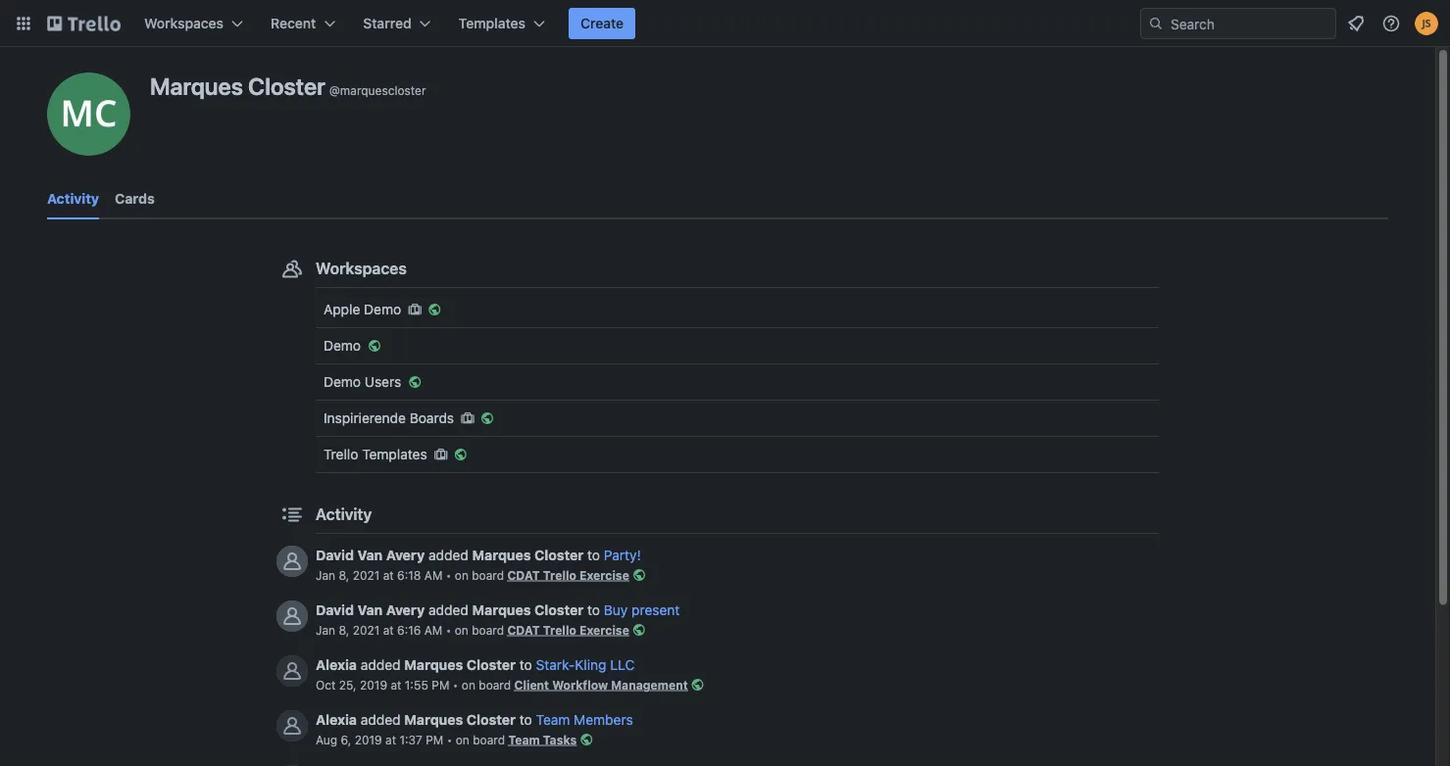 Task type: describe. For each thing, give the bounding box(es) containing it.
anyone on the internet can see this board. only board members can edit. image for stark-kling llc
[[688, 676, 708, 695]]

party! link
[[604, 548, 641, 564]]

buy
[[604, 602, 628, 619]]

back to home image
[[47, 8, 121, 39]]

oct
[[316, 678, 336, 692]]

• for stark-kling llc
[[453, 678, 458, 692]]

• for party!
[[446, 569, 451, 582]]

to up client
[[520, 657, 532, 674]]

workspaces button
[[132, 8, 255, 39]]

team tasks link
[[508, 733, 577, 747]]

van for david van avery added marques closter to buy present
[[357, 602, 383, 619]]

jan 8, 2021 at 6:16 am • on board cdat trello exercise
[[316, 624, 629, 637]]

jan for david van avery added marques closter to buy present
[[316, 624, 335, 637]]

trello templates
[[324, 447, 427, 463]]

2019 for alexia added marques closter to team members
[[355, 733, 382, 747]]

0 vertical spatial team
[[536, 712, 570, 728]]

marques closter @marquescloster
[[150, 73, 426, 100]]

alexia for alexia added marques closter to stark-kling llc
[[316, 657, 357, 674]]

starred button
[[351, 8, 443, 39]]

1 vertical spatial workspaces
[[316, 259, 407, 278]]

marques closter image
[[47, 73, 130, 156]]

marques up 1:55
[[404, 657, 463, 674]]

am for david van avery added marques closter to buy present
[[424, 624, 443, 637]]

oct 25, 2019 at 1:55 pm • on board client workflow management
[[316, 678, 688, 692]]

0 notifications image
[[1344, 12, 1368, 35]]

on for buy present
[[455, 624, 469, 637]]

client workflow management link
[[514, 678, 688, 692]]

demo for demo users
[[324, 374, 361, 390]]

cdat trello exercise link for party!
[[507, 569, 629, 582]]

sm image for boards
[[458, 409, 478, 428]]

board for party!
[[472, 569, 504, 582]]

• for team members
[[447, 733, 452, 747]]

boards
[[410, 410, 454, 427]]

inspirierende boards
[[324, 410, 454, 427]]

john smith (johnsmith38824343) image
[[1415, 12, 1438, 35]]

closter up stark- at bottom
[[534, 602, 584, 619]]

marques up aug 6, 2019 at 1:37 pm • on board team tasks
[[404, 712, 463, 728]]

1:55
[[405, 678, 428, 692]]

am for david van avery added marques closter to party!
[[424, 569, 443, 582]]

board for stark-kling llc
[[479, 678, 511, 692]]

board for buy present
[[472, 624, 504, 637]]

on for stark-kling llc
[[462, 678, 475, 692]]

25,
[[339, 678, 357, 692]]

1:37
[[399, 733, 422, 747]]

recent button
[[259, 8, 347, 39]]

0 vertical spatial demo
[[364, 301, 401, 318]]

templates inside templates popup button
[[459, 15, 526, 31]]

apple
[[324, 301, 360, 318]]

closter left party! link
[[534, 548, 584, 564]]

buy present link
[[604, 602, 680, 619]]

david van avery added marques closter to party!
[[316, 548, 641, 564]]

anyone on the internet can see this board. only board members can edit. image for party!
[[629, 566, 649, 585]]

primary element
[[0, 0, 1450, 47]]

closter down recent
[[248, 73, 325, 100]]

recent
[[271, 15, 316, 31]]

aug
[[316, 733, 337, 747]]

users
[[365, 374, 401, 390]]

cdat trello exercise link for buy present
[[507, 624, 629, 637]]

closter up the 'oct 25, 2019 at 1:55 pm • on board client workflow management'
[[467, 657, 516, 674]]

8, for david van avery added marques closter to party!
[[339, 569, 349, 582]]

members
[[574, 712, 633, 728]]

inspirierende
[[324, 410, 406, 427]]

0 horizontal spatial activity
[[47, 191, 99, 207]]

at for alexia added marques closter to team members
[[385, 733, 396, 747]]

added down 6:16
[[361, 657, 401, 674]]

demo link
[[316, 330, 1159, 362]]



Task type: vqa. For each thing, say whether or not it's contained in the screenshot.


Task type: locate. For each thing, give the bounding box(es) containing it.
exercise down party! link
[[579, 569, 629, 582]]

1 vertical spatial avery
[[386, 602, 425, 619]]

0 vertical spatial 2019
[[360, 678, 387, 692]]

• down the alexia added marques closter to team members
[[447, 733, 452, 747]]

david
[[316, 548, 354, 564], [316, 602, 354, 619]]

workflow
[[552, 678, 608, 692]]

closter down the 'oct 25, 2019 at 1:55 pm • on board client workflow management'
[[467, 712, 516, 728]]

2 jan from the top
[[316, 624, 335, 637]]

added
[[428, 548, 468, 564], [428, 602, 468, 619], [361, 657, 401, 674], [361, 712, 401, 728]]

templates right starred popup button
[[459, 15, 526, 31]]

trello up stark- at bottom
[[543, 624, 576, 637]]

sm image inside demo link
[[365, 336, 384, 356]]

exercise for party!
[[579, 569, 629, 582]]

team
[[536, 712, 570, 728], [508, 733, 540, 747]]

jan
[[316, 569, 335, 582], [316, 624, 335, 637]]

party!
[[604, 548, 641, 564]]

jan left 6:18
[[316, 569, 335, 582]]

activity link
[[47, 181, 99, 220]]

anyone on the internet can see this board. only board members can edit. image down the buy present link
[[629, 621, 649, 640]]

1 van from the top
[[357, 548, 383, 564]]

workspaces
[[144, 15, 224, 31], [316, 259, 407, 278]]

on for party!
[[455, 569, 469, 582]]

demo right apple
[[364, 301, 401, 318]]

exercise for buy
[[579, 624, 629, 637]]

1 horizontal spatial workspaces
[[316, 259, 407, 278]]

marques down workspaces popup button
[[150, 73, 243, 100]]

team left tasks
[[508, 733, 540, 747]]

board down the david van avery added marques closter to party!
[[472, 569, 504, 582]]

trello
[[324, 447, 358, 463], [543, 569, 576, 582], [543, 624, 576, 637]]

1 cdat from the top
[[507, 569, 540, 582]]

sm image for demo
[[425, 300, 444, 320]]

0 vertical spatial anyone on the internet can see this board. only board members can edit. image
[[688, 676, 708, 695]]

david van avery added marques closter to buy present
[[316, 602, 680, 619]]

1 vertical spatial anyone on the internet can see this board. only board members can edit. image
[[577, 730, 596, 750]]

jan for david van avery added marques closter to party!
[[316, 569, 335, 582]]

2021 for david van avery added marques closter to buy present
[[353, 624, 380, 637]]

0 vertical spatial anyone on the internet can see this board. only board members can edit. image
[[629, 566, 649, 585]]

0 vertical spatial trello
[[324, 447, 358, 463]]

1 horizontal spatial activity
[[316, 505, 372, 524]]

1 vertical spatial jan
[[316, 624, 335, 637]]

sm image inside 'apple demo' link
[[405, 300, 425, 320]]

cdat for party!
[[507, 569, 540, 582]]

0 vertical spatial templates
[[459, 15, 526, 31]]

1 vertical spatial 8,
[[339, 624, 349, 637]]

templates
[[459, 15, 526, 31], [362, 447, 427, 463]]

david for david van avery added marques closter to party!
[[316, 548, 354, 564]]

at for david van avery added marques closter to party!
[[383, 569, 394, 582]]

1 8, from the top
[[339, 569, 349, 582]]

1 vertical spatial 2019
[[355, 733, 382, 747]]

sm image right the "apple demo"
[[405, 300, 425, 320]]

alexia up 'oct'
[[316, 657, 357, 674]]

2 am from the top
[[424, 624, 443, 637]]

0 vertical spatial avery
[[386, 548, 425, 564]]

2 vertical spatial demo
[[324, 374, 361, 390]]

2 alexia from the top
[[316, 712, 357, 728]]

2021 for david van avery added marques closter to party!
[[353, 569, 380, 582]]

inspirierende boards link
[[316, 403, 1159, 434]]

cdat trello exercise link down party! link
[[507, 569, 629, 582]]

demo down apple
[[324, 338, 361, 354]]

0 vertical spatial 8,
[[339, 569, 349, 582]]

activity left the cards
[[47, 191, 99, 207]]

8, left 6:18
[[339, 569, 349, 582]]

trello for david van avery added marques closter to party!
[[543, 569, 576, 582]]

2 2021 from the top
[[353, 624, 380, 637]]

sm image inside 'apple demo' link
[[425, 300, 444, 320]]

cards link
[[115, 181, 155, 217]]

tasks
[[543, 733, 577, 747]]

at
[[383, 569, 394, 582], [383, 624, 394, 637], [391, 678, 401, 692], [385, 733, 396, 747]]

demo left users
[[324, 374, 361, 390]]

closter
[[248, 73, 325, 100], [534, 548, 584, 564], [534, 602, 584, 619], [467, 657, 516, 674], [467, 712, 516, 728]]

1 david from the top
[[316, 548, 354, 564]]

starred
[[363, 15, 411, 31]]

alexia added marques closter to stark-kling llc
[[316, 657, 635, 674]]

demo users
[[324, 374, 401, 390]]

sm image for templates
[[451, 445, 470, 465]]

at left 1:37 in the left of the page
[[385, 733, 396, 747]]

1 2021 from the top
[[353, 569, 380, 582]]

trello down the inspirierende
[[324, 447, 358, 463]]

marques up 'jan 8, 2021 at 6:18 am • on board cdat trello exercise'
[[472, 548, 531, 564]]

present
[[632, 602, 680, 619]]

board down david van avery added marques closter to buy present
[[472, 624, 504, 637]]

0 vertical spatial sm image
[[405, 300, 425, 320]]

0 vertical spatial am
[[424, 569, 443, 582]]

1 vertical spatial activity
[[316, 505, 372, 524]]

alexia for alexia added marques closter to team members
[[316, 712, 357, 728]]

sm image right users
[[405, 373, 425, 392]]

2 david from the top
[[316, 602, 354, 619]]

van for david van avery added marques closter to party!
[[357, 548, 383, 564]]

pm for team members
[[426, 733, 443, 747]]

8,
[[339, 569, 349, 582], [339, 624, 349, 637]]

avery for david van avery added marques closter to buy present
[[386, 602, 425, 619]]

@marquescloster
[[329, 84, 426, 98]]

on for team members
[[456, 733, 469, 747]]

sm image for boards
[[478, 409, 497, 428]]

trello for david van avery added marques closter to buy present
[[543, 624, 576, 637]]

sm image inside inspirierende boards "link"
[[458, 409, 478, 428]]

on
[[455, 569, 469, 582], [455, 624, 469, 637], [462, 678, 475, 692], [456, 733, 469, 747]]

1 vertical spatial exercise
[[579, 624, 629, 637]]

1 am from the top
[[424, 569, 443, 582]]

create button
[[569, 8, 636, 39]]

on down the david van avery added marques closter to party!
[[455, 569, 469, 582]]

0 vertical spatial workspaces
[[144, 15, 224, 31]]

1 alexia from the top
[[316, 657, 357, 674]]

client
[[514, 678, 549, 692]]

to
[[587, 548, 600, 564], [587, 602, 600, 619], [520, 657, 532, 674], [520, 712, 532, 728]]

1 vertical spatial pm
[[426, 733, 443, 747]]

pm
[[432, 678, 449, 692], [426, 733, 443, 747]]

exercise
[[579, 569, 629, 582], [579, 624, 629, 637]]

2019 right 6,
[[355, 733, 382, 747]]

1 horizontal spatial anyone on the internet can see this board. only board members can edit. image
[[688, 676, 708, 695]]

board down the alexia added marques closter to team members
[[473, 733, 505, 747]]

board for team members
[[473, 733, 505, 747]]

added up 'jan 8, 2021 at 6:18 am • on board cdat trello exercise'
[[428, 548, 468, 564]]

sm image for users
[[405, 373, 425, 392]]

alexia added marques closter to team members
[[316, 712, 633, 728]]

at left 1:55
[[391, 678, 401, 692]]

create
[[580, 15, 624, 31]]

team up tasks
[[536, 712, 570, 728]]

board down alexia added marques closter to stark-kling llc
[[479, 678, 511, 692]]

0 vertical spatial cdat trello exercise link
[[507, 569, 629, 582]]

alexia up 6,
[[316, 712, 357, 728]]

aug 6, 2019 at 1:37 pm • on board team tasks
[[316, 733, 577, 747]]

open information menu image
[[1381, 14, 1401, 33]]

1 vertical spatial am
[[424, 624, 443, 637]]

2019 right 25,
[[360, 678, 387, 692]]

added up 1:37 in the left of the page
[[361, 712, 401, 728]]

stark-kling llc link
[[536, 657, 635, 674]]

0 horizontal spatial templates
[[362, 447, 427, 463]]

• right 6:16
[[446, 624, 451, 637]]

8, up 25,
[[339, 624, 349, 637]]

6,
[[341, 733, 351, 747]]

to left buy
[[587, 602, 600, 619]]

1 vertical spatial trello
[[543, 569, 576, 582]]

sm image inside inspirierende boards "link"
[[478, 409, 497, 428]]

exercise down buy
[[579, 624, 629, 637]]

2 anyone on the internet can see this board. only board members can edit. image from the top
[[629, 621, 649, 640]]

2019
[[360, 678, 387, 692], [355, 733, 382, 747]]

2021 left 6:16
[[353, 624, 380, 637]]

workspaces inside popup button
[[144, 15, 224, 31]]

cdat up david van avery added marques closter to buy present
[[507, 569, 540, 582]]

at left 6:16
[[383, 624, 394, 637]]

• down alexia added marques closter to stark-kling llc
[[453, 678, 458, 692]]

sm image right boards
[[458, 409, 478, 428]]

added up jan 8, 2021 at 6:16 am • on board cdat trello exercise
[[428, 602, 468, 619]]

0 vertical spatial activity
[[47, 191, 99, 207]]

templates inside trello templates link
[[362, 447, 427, 463]]

1 vertical spatial alexia
[[316, 712, 357, 728]]

8, for david van avery added marques closter to buy present
[[339, 624, 349, 637]]

2 8, from the top
[[339, 624, 349, 637]]

1 vertical spatial sm image
[[405, 373, 425, 392]]

0 vertical spatial pm
[[432, 678, 449, 692]]

0 horizontal spatial anyone on the internet can see this board. only board members can edit. image
[[577, 730, 596, 750]]

activity
[[47, 191, 99, 207], [316, 505, 372, 524]]

apple demo
[[324, 301, 401, 318]]

2 vertical spatial trello
[[543, 624, 576, 637]]

0 vertical spatial van
[[357, 548, 383, 564]]

sm image
[[425, 300, 444, 320], [365, 336, 384, 356], [478, 409, 497, 428], [431, 445, 451, 465], [451, 445, 470, 465]]

am right 6:18
[[424, 569, 443, 582]]

am right 6:16
[[424, 624, 443, 637]]

cdat for buy present
[[507, 624, 540, 637]]

marques
[[150, 73, 243, 100], [472, 548, 531, 564], [472, 602, 531, 619], [404, 657, 463, 674], [404, 712, 463, 728]]

trello templates link
[[316, 439, 1159, 471]]

6:16
[[397, 624, 421, 637]]

cdat
[[507, 569, 540, 582], [507, 624, 540, 637]]

0 horizontal spatial workspaces
[[144, 15, 224, 31]]

avery up 6:18
[[386, 548, 425, 564]]

• for buy present
[[446, 624, 451, 637]]

at left 6:18
[[383, 569, 394, 582]]

at for david van avery added marques closter to buy present
[[383, 624, 394, 637]]

Search field
[[1164, 9, 1335, 38]]

•
[[446, 569, 451, 582], [446, 624, 451, 637], [453, 678, 458, 692], [447, 733, 452, 747]]

marques up jan 8, 2021 at 6:16 am • on board cdat trello exercise
[[472, 602, 531, 619]]

anyone on the internet can see this board. only board members can edit. image for buy
[[629, 621, 649, 640]]

anyone on the internet can see this board. only board members can edit. image
[[688, 676, 708, 695], [577, 730, 596, 750]]

activity down trello templates at the bottom of page
[[316, 505, 372, 524]]

management
[[611, 678, 688, 692]]

cdat down david van avery added marques closter to buy present
[[507, 624, 540, 637]]

1 vertical spatial 2021
[[353, 624, 380, 637]]

1 vertical spatial team
[[508, 733, 540, 747]]

on down the alexia added marques closter to team members
[[456, 733, 469, 747]]

alexia
[[316, 657, 357, 674], [316, 712, 357, 728]]

0 vertical spatial exercise
[[579, 569, 629, 582]]

1 horizontal spatial templates
[[459, 15, 526, 31]]

cdat trello exercise link up stark- at bottom
[[507, 624, 629, 637]]

kling
[[575, 657, 606, 674]]

van
[[357, 548, 383, 564], [357, 602, 383, 619]]

2 vertical spatial sm image
[[458, 409, 478, 428]]

board
[[472, 569, 504, 582], [472, 624, 504, 637], [479, 678, 511, 692], [473, 733, 505, 747]]

1 vertical spatial templates
[[362, 447, 427, 463]]

jan 8, 2021 at 6:18 am • on board cdat trello exercise
[[316, 569, 629, 582]]

1 jan from the top
[[316, 569, 335, 582]]

team members link
[[536, 712, 633, 728]]

2 cdat from the top
[[507, 624, 540, 637]]

avery up 6:16
[[386, 602, 425, 619]]

avery
[[386, 548, 425, 564], [386, 602, 425, 619]]

• down the david van avery added marques closter to party!
[[446, 569, 451, 582]]

0 vertical spatial cdat
[[507, 569, 540, 582]]

1 vertical spatial david
[[316, 602, 354, 619]]

0 vertical spatial 2021
[[353, 569, 380, 582]]

1 avery from the top
[[386, 548, 425, 564]]

am
[[424, 569, 443, 582], [424, 624, 443, 637]]

1 vertical spatial demo
[[324, 338, 361, 354]]

avery for david van avery added marques closter to party!
[[386, 548, 425, 564]]

sm image for demo
[[405, 300, 425, 320]]

pm right 1:55
[[432, 678, 449, 692]]

search image
[[1148, 16, 1164, 31]]

0 vertical spatial alexia
[[316, 657, 357, 674]]

2 cdat trello exercise link from the top
[[507, 624, 629, 637]]

templates button
[[447, 8, 557, 39]]

2021
[[353, 569, 380, 582], [353, 624, 380, 637]]

1 vertical spatial van
[[357, 602, 383, 619]]

stark-
[[536, 657, 575, 674]]

at for alexia added marques closter to stark-kling llc
[[391, 678, 401, 692]]

templates down inspirierende boards
[[362, 447, 427, 463]]

sm image
[[405, 300, 425, 320], [405, 373, 425, 392], [458, 409, 478, 428]]

2021 left 6:18
[[353, 569, 380, 582]]

anyone on the internet can see this board. only board members can edit. image for team members
[[577, 730, 596, 750]]

1 vertical spatial anyone on the internet can see this board. only board members can edit. image
[[629, 621, 649, 640]]

1 cdat trello exercise link from the top
[[507, 569, 629, 582]]

2019 for alexia added marques closter to stark-kling llc
[[360, 678, 387, 692]]

1 vertical spatial cdat trello exercise link
[[507, 624, 629, 637]]

demo users link
[[316, 367, 1159, 398]]

david for david van avery added marques closter to buy present
[[316, 602, 354, 619]]

to left party! link
[[587, 548, 600, 564]]

on down alexia added marques closter to stark-kling llc
[[462, 678, 475, 692]]

1 anyone on the internet can see this board. only board members can edit. image from the top
[[629, 566, 649, 585]]

anyone on the internet can see this board. only board members can edit. image down party!
[[629, 566, 649, 585]]

cards
[[115, 191, 155, 207]]

2 avery from the top
[[386, 602, 425, 619]]

pm for stark-kling llc
[[432, 678, 449, 692]]

sm image inside 'demo users' link
[[405, 373, 425, 392]]

1 vertical spatial cdat
[[507, 624, 540, 637]]

demo for demo
[[324, 338, 361, 354]]

llc
[[610, 657, 635, 674]]

demo
[[364, 301, 401, 318], [324, 338, 361, 354], [324, 374, 361, 390]]

0 vertical spatial jan
[[316, 569, 335, 582]]

2 van from the top
[[357, 602, 383, 619]]

on up alexia added marques closter to stark-kling llc
[[455, 624, 469, 637]]

trello up david van avery added marques closter to buy present
[[543, 569, 576, 582]]

cdat trello exercise link
[[507, 569, 629, 582], [507, 624, 629, 637]]

apple demo link
[[316, 294, 1159, 326]]

to up team tasks link on the bottom left of page
[[520, 712, 532, 728]]

0 vertical spatial david
[[316, 548, 354, 564]]

anyone on the internet can see this board. only board members can edit. image
[[629, 566, 649, 585], [629, 621, 649, 640]]

jan up 'oct'
[[316, 624, 335, 637]]

pm right 1:37 in the left of the page
[[426, 733, 443, 747]]

6:18
[[397, 569, 421, 582]]



